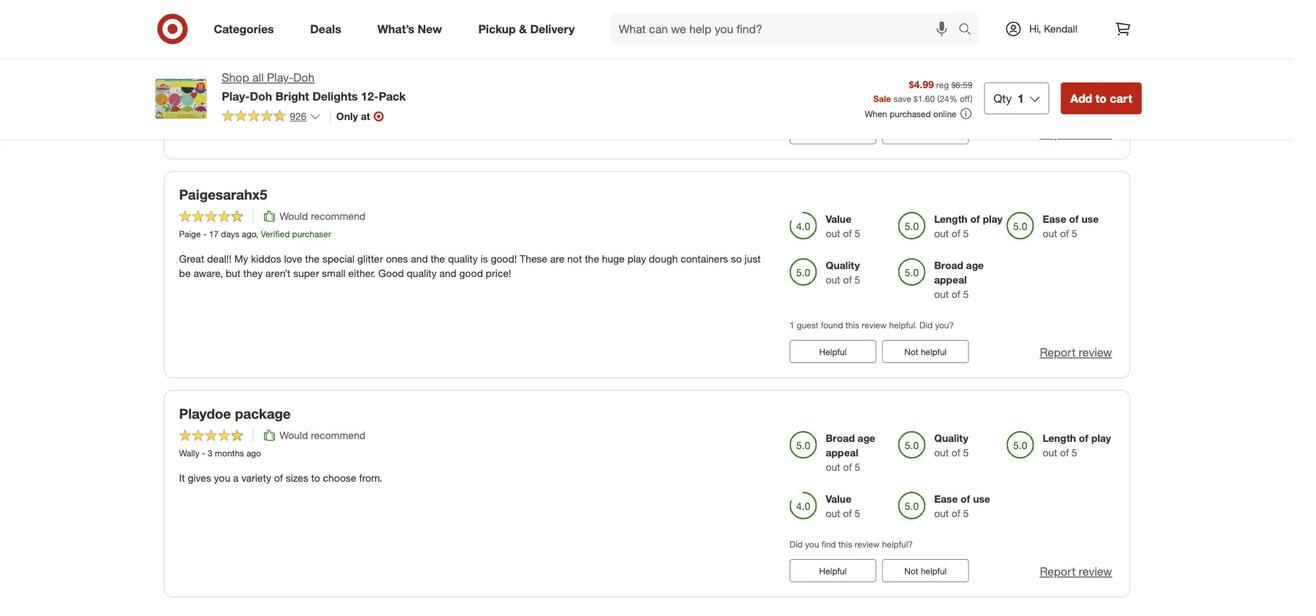 Task type: describe. For each thing, give the bounding box(es) containing it.
helpful.
[[889, 320, 917, 331]]

0 horizontal spatial ease
[[826, 40, 849, 53]]

too.
[[574, 34, 591, 46]]

huge
[[602, 253, 625, 265]]

1 report review from the top
[[1040, 126, 1112, 141]]

deals link
[[298, 13, 359, 45]]

these
[[520, 253, 547, 265]]

shop
[[222, 71, 249, 85]]

find for value out of 5
[[822, 539, 836, 550]]

- for paige
[[203, 229, 207, 239]]

good
[[459, 267, 483, 280]]

appeal for ease of use out of 5
[[934, 54, 967, 67]]

my kids both played with play-doh and loved it. now my grandson loves playing with it too. great for imagination and hours of using imaginations.
[[179, 34, 748, 61]]

played
[[241, 34, 271, 46]]

found
[[821, 320, 843, 331]]

you?
[[935, 320, 954, 331]]

broad for quality out of 5
[[934, 259, 963, 272]]

to inside button
[[1096, 91, 1107, 105]]

so
[[731, 253, 742, 265]]

pickup & delivery link
[[466, 13, 593, 45]]

broad age appeal out of 5 for ease of use out of 5
[[934, 40, 984, 81]]

2 vertical spatial appeal
[[826, 446, 858, 459]]

just
[[745, 253, 761, 265]]

package
[[235, 405, 291, 422]]

what's
[[377, 22, 414, 36]]

dough
[[649, 253, 678, 265]]

$4.99
[[909, 78, 934, 90]]

$4.99 reg $6.59 sale save $ 1.60 ( 24 % off )
[[873, 78, 973, 104]]

good!
[[491, 253, 517, 265]]

helpful button for playdoe package
[[790, 559, 876, 582]]

they
[[243, 267, 263, 280]]

paige - 17 days ago , verified purchaser
[[179, 229, 331, 239]]

not for playdoe package
[[904, 565, 918, 576]]

save
[[893, 93, 911, 104]]

0 horizontal spatial play-
[[222, 89, 250, 103]]

verified
[[261, 229, 290, 239]]

$6.59
[[951, 79, 973, 90]]

and right ones
[[411, 253, 428, 265]]

it
[[179, 472, 185, 484]]

1 value out of 5 from the top
[[826, 213, 860, 240]]

shop all play-doh play-doh bright delights 12-pack
[[222, 71, 406, 103]]

online
[[933, 108, 957, 119]]

2 vertical spatial ease of use out of 5
[[934, 493, 990, 520]]

paigesarahx5
[[179, 186, 267, 203]]

doh inside my kids both played with play-doh and loved it. now my grandson loves playing with it too. great for imagination and hours of using imaginations.
[[318, 34, 337, 46]]

did for value out of 5
[[790, 539, 803, 550]]

1 report from the top
[[1040, 126, 1076, 141]]

0 horizontal spatial to
[[311, 472, 320, 484]]

what's new
[[377, 22, 442, 36]]

glitter
[[357, 253, 383, 265]]

deals
[[310, 22, 341, 36]]

and left good
[[439, 267, 457, 280]]

new
[[418, 22, 442, 36]]

3
[[208, 448, 212, 459]]

off
[[960, 93, 970, 104]]

for
[[621, 34, 634, 46]]

my
[[421, 34, 434, 46]]

did you find this review helpful? for out
[[790, 101, 913, 112]]

1 value from the top
[[826, 213, 852, 225]]

0 vertical spatial 1
[[1018, 91, 1024, 105]]

reg
[[936, 79, 949, 90]]

1 horizontal spatial length of play out of 5
[[1043, 432, 1111, 459]]

booboopuma
[[179, 10, 232, 20]]

2 vertical spatial play
[[1091, 432, 1111, 444]]

1 vertical spatial quality out of 5
[[934, 432, 969, 459]]

0 vertical spatial play
[[983, 213, 1003, 225]]

at
[[361, 110, 370, 123]]

report review for paigesarahx5
[[1040, 346, 1112, 360]]

qty
[[993, 91, 1012, 105]]

are
[[550, 253, 565, 265]]

not helpful button for paigesarahx5
[[882, 340, 969, 363]]

did for ease of use out of 5
[[790, 101, 803, 112]]

qty 1
[[993, 91, 1024, 105]]

delights
[[312, 89, 358, 103]]

cart
[[1110, 91, 1132, 105]]

0 vertical spatial ease of use out of 5
[[826, 40, 882, 67]]

special
[[322, 253, 355, 265]]

but
[[226, 267, 240, 280]]

helpful button for paigesarahx5
[[790, 340, 876, 363]]

0 vertical spatial this
[[838, 101, 852, 112]]

1 horizontal spatial ease
[[934, 493, 958, 505]]

1.60
[[918, 93, 935, 104]]

great deal!! my kiddos love the special glitter ones and the quality is good! these are not the huge play dough containers so just be aware, but they aren't super small either. good quality and good price!
[[179, 253, 761, 280]]

3 the from the left
[[585, 253, 599, 265]]

sizes
[[286, 472, 308, 484]]

What can we help you find? suggestions appear below search field
[[610, 13, 962, 45]]

kids
[[196, 34, 214, 46]]

pack
[[379, 89, 406, 103]]

1 report review button from the top
[[1040, 125, 1112, 142]]

helpful? for value out of 5
[[882, 539, 913, 550]]

hi, kendall
[[1029, 22, 1077, 35]]

0 horizontal spatial doh
[[250, 89, 272, 103]]

would recommend for paigesarahx5
[[280, 210, 366, 222]]

helpful for paigesarahx5
[[921, 346, 947, 357]]

add
[[1070, 91, 1092, 105]]

0 horizontal spatial quality out of 5
[[826, 259, 860, 286]]

)
[[970, 93, 973, 104]]

paige
[[179, 229, 201, 239]]

what's new link
[[365, 13, 460, 45]]

image of play-doh bright delights 12-pack image
[[152, 69, 210, 127]]

either.
[[348, 267, 376, 280]]

playing
[[509, 34, 541, 46]]

1 horizontal spatial use
[[973, 493, 990, 505]]

926
[[290, 110, 307, 123]]

pickup & delivery
[[478, 22, 575, 36]]

,
[[256, 229, 258, 239]]

not for paigesarahx5
[[904, 346, 918, 357]]

it.
[[387, 34, 395, 46]]

containers
[[681, 253, 728, 265]]

imagination
[[636, 34, 689, 46]]

would for playdoe package
[[280, 429, 308, 442]]

ago for days
[[242, 229, 256, 239]]

1 guest found this review helpful. did you?
[[790, 320, 954, 331]]

0 horizontal spatial use
[[865, 40, 882, 53]]

be
[[179, 267, 191, 280]]

not helpful for playdoe package
[[904, 565, 947, 576]]

recommend for playdoe package
[[311, 429, 366, 442]]

2 with from the left
[[544, 34, 563, 46]]

2 value out of 5 from the top
[[826, 493, 860, 520]]

a
[[233, 472, 239, 484]]

not
[[567, 253, 582, 265]]

and left 'loved'
[[340, 34, 357, 46]]

17
[[209, 229, 219, 239]]

1 horizontal spatial doh
[[293, 71, 315, 85]]



Task type: vqa. For each thing, say whether or not it's contained in the screenshot.
second helpful from the top
yes



Task type: locate. For each thing, give the bounding box(es) containing it.
$
[[914, 93, 918, 104]]

1 vertical spatial my
[[234, 253, 248, 265]]

0 vertical spatial ago
[[242, 229, 256, 239]]

1 horizontal spatial ease of use out of 5
[[934, 493, 990, 520]]

1 vertical spatial ease of use out of 5
[[1043, 213, 1099, 240]]

1 helpful from the top
[[921, 346, 947, 357]]

to right sizes at left
[[311, 472, 320, 484]]

1 horizontal spatial 1
[[1018, 91, 1024, 105]]

0 vertical spatial appeal
[[934, 54, 967, 67]]

report review button for paigesarahx5
[[1040, 344, 1112, 361]]

1 the from the left
[[305, 253, 320, 265]]

recommend for paigesarahx5
[[311, 210, 366, 222]]

2 vertical spatial report review
[[1040, 565, 1112, 579]]

2 helpful? from the top
[[882, 539, 913, 550]]

24
[[940, 93, 949, 104]]

1 vertical spatial this
[[846, 320, 859, 331]]

3 report review button from the top
[[1040, 564, 1112, 580]]

this for paigesarahx5
[[846, 320, 859, 331]]

doh up bright
[[293, 71, 315, 85]]

ago for months
[[246, 448, 261, 459]]

age for ease of use out of 5
[[966, 40, 984, 53]]

bright
[[275, 89, 309, 103]]

playdoe
[[179, 405, 231, 422]]

1 vertical spatial did
[[919, 320, 933, 331]]

report review for playdoe package
[[1040, 565, 1112, 579]]

age for quality out of 5
[[966, 259, 984, 272]]

would down the package
[[280, 429, 308, 442]]

when purchased online
[[865, 108, 957, 119]]

helpful button
[[790, 340, 876, 363], [790, 559, 876, 582]]

recommend up the purchaser
[[311, 210, 366, 222]]

super
[[293, 267, 319, 280]]

0 vertical spatial helpful
[[921, 346, 947, 357]]

you
[[805, 101, 819, 112], [214, 472, 230, 484], [805, 539, 819, 550]]

1 did you find this review helpful? from the top
[[790, 101, 913, 112]]

ago right months
[[246, 448, 261, 459]]

0 vertical spatial did
[[790, 101, 803, 112]]

did
[[790, 101, 803, 112], [919, 320, 933, 331], [790, 539, 803, 550]]

0 horizontal spatial the
[[305, 253, 320, 265]]

1 not from the top
[[904, 346, 918, 357]]

1 vertical spatial ease
[[1043, 213, 1066, 225]]

0 horizontal spatial great
[[179, 253, 204, 265]]

search
[[952, 23, 987, 37]]

1 vertical spatial report
[[1040, 346, 1076, 360]]

0 vertical spatial not helpful button
[[882, 340, 969, 363]]

2 vertical spatial doh
[[250, 89, 272, 103]]

1 out of 5 from the left
[[826, 8, 860, 21]]

sale
[[873, 93, 891, 104]]

loved
[[359, 34, 384, 46]]

helpful for playdoe package
[[921, 565, 947, 576]]

0 horizontal spatial ease of use out of 5
[[826, 40, 882, 67]]

delivery
[[530, 22, 575, 36]]

great
[[593, 34, 619, 46], [179, 253, 204, 265]]

helpful
[[921, 346, 947, 357], [921, 565, 947, 576]]

12-
[[361, 89, 379, 103]]

with left it
[[544, 34, 563, 46]]

categories
[[214, 22, 274, 36]]

0 vertical spatial length of play out of 5
[[934, 213, 1003, 240]]

2 vertical spatial age
[[858, 432, 875, 444]]

doh left 'loved'
[[318, 34, 337, 46]]

1 vertical spatial great
[[179, 253, 204, 265]]

2 report review button from the top
[[1040, 344, 1112, 361]]

0 vertical spatial would
[[280, 210, 308, 222]]

play- inside my kids both played with play-doh and loved it. now my grandson loves playing with it too. great for imagination and hours of using imaginations.
[[295, 34, 318, 46]]

926 link
[[222, 109, 321, 126]]

0 vertical spatial recommend
[[311, 210, 366, 222]]

0 vertical spatial report review
[[1040, 126, 1112, 141]]

0 vertical spatial report
[[1040, 126, 1076, 141]]

2 did you find this review helpful? from the top
[[790, 539, 913, 550]]

hi,
[[1029, 22, 1041, 35]]

only
[[336, 110, 358, 123]]

it
[[565, 34, 571, 46]]

did you find this review helpful? for 5
[[790, 539, 913, 550]]

2 report review from the top
[[1040, 346, 1112, 360]]

0 vertical spatial broad age appeal out of 5
[[934, 40, 984, 81]]

0 vertical spatial you
[[805, 101, 819, 112]]

great up 'be'
[[179, 253, 204, 265]]

0 vertical spatial find
[[822, 101, 836, 112]]

1 vertical spatial helpful?
[[882, 539, 913, 550]]

2 find from the top
[[822, 539, 836, 550]]

wally - 3 months ago
[[179, 448, 261, 459]]

1 vertical spatial you
[[214, 472, 230, 484]]

1 vertical spatial value
[[826, 493, 852, 505]]

0 vertical spatial would recommend
[[280, 210, 366, 222]]

1 find from the top
[[822, 101, 836, 112]]

2 vertical spatial this
[[838, 539, 852, 550]]

0 vertical spatial ease
[[826, 40, 849, 53]]

report review button
[[1040, 125, 1112, 142], [1040, 344, 1112, 361], [1040, 564, 1112, 580]]

1 vertical spatial helpful
[[921, 565, 947, 576]]

0 horizontal spatial length
[[934, 213, 968, 225]]

purchased
[[890, 108, 931, 119]]

2 would recommend from the top
[[280, 429, 366, 442]]

my inside great deal!! my kiddos love the special glitter ones and the quality is good! these are not the huge play dough containers so just be aware, but they aren't super small either. good quality and good price!
[[234, 253, 248, 265]]

1 not helpful button from the top
[[882, 340, 969, 363]]

would
[[280, 210, 308, 222], [280, 429, 308, 442]]

only at
[[336, 110, 370, 123]]

play- up shop all play-doh play-doh bright delights 12-pack
[[295, 34, 318, 46]]

report review
[[1040, 126, 1112, 141], [1040, 346, 1112, 360], [1040, 565, 1112, 579]]

helpful?
[[882, 101, 913, 112], [882, 539, 913, 550]]

play inside great deal!! my kiddos love the special glitter ones and the quality is good! these are not the huge play dough containers so just be aware, but they aren't super small either. good quality and good price!
[[627, 253, 646, 265]]

pickup
[[478, 22, 516, 36]]

1 vertical spatial would
[[280, 429, 308, 442]]

quality
[[448, 253, 478, 265], [826, 259, 860, 272], [407, 267, 437, 280], [934, 432, 968, 444]]

1 would from the top
[[280, 210, 308, 222]]

0 vertical spatial helpful button
[[790, 340, 876, 363]]

0 vertical spatial use
[[865, 40, 882, 53]]

of
[[843, 8, 852, 21], [952, 8, 960, 21], [740, 34, 748, 46], [852, 40, 862, 53], [843, 54, 852, 67], [952, 69, 960, 81], [970, 213, 980, 225], [1069, 213, 1079, 225], [843, 227, 852, 240], [952, 227, 960, 240], [1060, 227, 1069, 240], [843, 273, 852, 286], [952, 288, 960, 301], [1079, 432, 1088, 444], [952, 446, 960, 459], [1060, 446, 1069, 459], [843, 461, 852, 473], [274, 472, 283, 484], [961, 493, 970, 505], [843, 507, 852, 520], [952, 507, 960, 520]]

2 not from the top
[[904, 565, 918, 576]]

the right ones
[[431, 253, 445, 265]]

2 not helpful from the top
[[904, 565, 947, 576]]

grandson
[[437, 34, 480, 46]]

0 vertical spatial age
[[966, 40, 984, 53]]

0 horizontal spatial my
[[179, 34, 193, 46]]

0 vertical spatial great
[[593, 34, 619, 46]]

2 out of 5 from the left
[[934, 8, 969, 21]]

report for paigesarahx5
[[1040, 346, 1076, 360]]

1 horizontal spatial out of 5
[[934, 8, 969, 21]]

1 horizontal spatial play-
[[267, 71, 293, 85]]

1 horizontal spatial with
[[544, 34, 563, 46]]

the right the not
[[585, 253, 599, 265]]

1 vertical spatial not helpful button
[[882, 559, 969, 582]]

2 vertical spatial broad age appeal out of 5
[[826, 432, 875, 473]]

search button
[[952, 13, 987, 48]]

1 helpful? from the top
[[882, 101, 913, 112]]

0 vertical spatial not
[[904, 346, 918, 357]]

2 helpful button from the top
[[790, 559, 876, 582]]

0 horizontal spatial with
[[273, 34, 292, 46]]

1 vertical spatial report review
[[1040, 346, 1112, 360]]

gives
[[188, 472, 211, 484]]

2 helpful from the top
[[921, 565, 947, 576]]

1 vertical spatial helpful
[[819, 565, 847, 576]]

1 horizontal spatial great
[[593, 34, 619, 46]]

2 horizontal spatial play-
[[295, 34, 318, 46]]

of inside my kids both played with play-doh and loved it. now my grandson loves playing with it too. great for imagination and hours of using imaginations.
[[740, 34, 748, 46]]

2 the from the left
[[431, 253, 445, 265]]

1 left the guest
[[790, 320, 794, 331]]

(
[[937, 93, 940, 104]]

1 with from the left
[[273, 34, 292, 46]]

1 helpful from the top
[[819, 346, 847, 357]]

choose
[[323, 472, 356, 484]]

ease of use out of 5
[[826, 40, 882, 67], [1043, 213, 1099, 240], [934, 493, 990, 520]]

1 vertical spatial find
[[822, 539, 836, 550]]

2 helpful from the top
[[819, 565, 847, 576]]

and left hours
[[692, 34, 709, 46]]

would for paigesarahx5
[[280, 210, 308, 222]]

aware,
[[194, 267, 223, 280]]

0 vertical spatial doh
[[318, 34, 337, 46]]

1 would recommend from the top
[[280, 210, 366, 222]]

1 vertical spatial appeal
[[934, 273, 967, 286]]

1 vertical spatial report review button
[[1040, 344, 1112, 361]]

love
[[284, 253, 302, 265]]

guest
[[797, 320, 818, 331]]

1 horizontal spatial quality out of 5
[[934, 432, 969, 459]]

it gives you a variety of sizes to choose from.
[[179, 472, 382, 484]]

report
[[1040, 126, 1076, 141], [1040, 346, 1076, 360], [1040, 565, 1076, 579]]

2 horizontal spatial ease of use out of 5
[[1043, 213, 1099, 240]]

great left for
[[593, 34, 619, 46]]

quality out of 5
[[826, 259, 860, 286], [934, 432, 969, 459]]

1 vertical spatial use
[[1082, 213, 1099, 225]]

1 vertical spatial did you find this review helpful?
[[790, 539, 913, 550]]

0 vertical spatial helpful?
[[882, 101, 913, 112]]

helpful for playdoe package
[[819, 565, 847, 576]]

loves
[[483, 34, 506, 46]]

0 vertical spatial quality out of 5
[[826, 259, 860, 286]]

kendall
[[1044, 22, 1077, 35]]

not helpful for paigesarahx5
[[904, 346, 947, 357]]

wally
[[179, 448, 199, 459]]

0 horizontal spatial length of play out of 5
[[934, 213, 1003, 240]]

ago
[[242, 229, 256, 239], [246, 448, 261, 459]]

2 vertical spatial ease
[[934, 493, 958, 505]]

- left 17 on the left of the page
[[203, 229, 207, 239]]

broad
[[934, 40, 963, 53], [934, 259, 963, 272], [826, 432, 855, 444]]

broad for ease of use out of 5
[[934, 40, 963, 53]]

variety
[[241, 472, 271, 484]]

0 vertical spatial did you find this review helpful?
[[790, 101, 913, 112]]

value out of 5
[[826, 213, 860, 240], [826, 493, 860, 520]]

hours
[[711, 34, 737, 46]]

find
[[822, 101, 836, 112], [822, 539, 836, 550]]

great inside my kids both played with play-doh and loved it. now my grandson loves playing with it too. great for imagination and hours of using imaginations.
[[593, 34, 619, 46]]

find for ease of use out of 5
[[822, 101, 836, 112]]

0 vertical spatial not helpful
[[904, 346, 947, 357]]

2 not helpful button from the top
[[882, 559, 969, 582]]

2 vertical spatial play-
[[222, 89, 250, 103]]

1 not helpful from the top
[[904, 346, 947, 357]]

-
[[203, 229, 207, 239], [202, 448, 205, 459]]

to right the add
[[1096, 91, 1107, 105]]

my inside my kids both played with play-doh and loved it. now my grandson loves playing with it too. great for imagination and hours of using imaginations.
[[179, 34, 193, 46]]

you for it gives you a variety of sizes to choose from.
[[805, 539, 819, 550]]

2 recommend from the top
[[311, 429, 366, 442]]

1 vertical spatial play
[[627, 253, 646, 265]]

recommend up choose
[[311, 429, 366, 442]]

0 vertical spatial value
[[826, 213, 852, 225]]

categories link
[[201, 13, 292, 45]]

2 value from the top
[[826, 493, 852, 505]]

2 vertical spatial broad
[[826, 432, 855, 444]]

1 vertical spatial broad age appeal out of 5
[[934, 259, 984, 301]]

1 vertical spatial broad
[[934, 259, 963, 272]]

1 recommend from the top
[[311, 210, 366, 222]]

1 horizontal spatial play
[[983, 213, 1003, 225]]

- left 3
[[202, 448, 205, 459]]

the
[[305, 253, 320, 265], [431, 253, 445, 265], [585, 253, 599, 265]]

would recommend up the purchaser
[[280, 210, 366, 222]]

1 vertical spatial not helpful
[[904, 565, 947, 576]]

would recommend up choose
[[280, 429, 366, 442]]

doh down all
[[250, 89, 272, 103]]

playdoe package
[[179, 405, 291, 422]]

add to cart
[[1070, 91, 1132, 105]]

price!
[[486, 267, 511, 280]]

0 horizontal spatial play
[[627, 253, 646, 265]]

this for playdoe package
[[838, 539, 852, 550]]

5
[[855, 8, 860, 21], [963, 8, 969, 21], [855, 54, 860, 67], [963, 69, 969, 81], [855, 227, 860, 240], [963, 227, 969, 240], [1072, 227, 1077, 240], [855, 273, 860, 286], [963, 288, 969, 301], [963, 446, 969, 459], [1072, 446, 1077, 459], [855, 461, 860, 473], [855, 507, 860, 520], [963, 507, 969, 520]]

play- down shop
[[222, 89, 250, 103]]

you for my kids both played with play-doh and loved it. now my grandson loves playing with it too. great for imagination and hours of using imaginations.
[[805, 101, 819, 112]]

1 vertical spatial 1
[[790, 320, 794, 331]]

appeal
[[934, 54, 967, 67], [934, 273, 967, 286], [826, 446, 858, 459]]

my up using
[[179, 34, 193, 46]]

1 helpful button from the top
[[790, 340, 876, 363]]

3 report from the top
[[1040, 565, 1076, 579]]

2 vertical spatial report
[[1040, 565, 1076, 579]]

2 would from the top
[[280, 429, 308, 442]]

would up the purchaser
[[280, 210, 308, 222]]

great inside great deal!! my kiddos love the special glitter ones and the quality is good! these are not the huge play dough containers so just be aware, but they aren't super small either. good quality and good price!
[[179, 253, 204, 265]]

2 vertical spatial you
[[805, 539, 819, 550]]

1 vertical spatial value out of 5
[[826, 493, 860, 520]]

length
[[934, 213, 968, 225], [1043, 432, 1076, 444]]

1 vertical spatial helpful button
[[790, 559, 876, 582]]

good
[[378, 267, 404, 280]]

1 vertical spatial length
[[1043, 432, 1076, 444]]

1 vertical spatial doh
[[293, 71, 315, 85]]

0 vertical spatial to
[[1096, 91, 1107, 105]]

days
[[221, 229, 239, 239]]

2 horizontal spatial play
[[1091, 432, 1111, 444]]

helpful for paigesarahx5
[[819, 346, 847, 357]]

report review button for playdoe package
[[1040, 564, 1112, 580]]

months
[[215, 448, 244, 459]]

with
[[273, 34, 292, 46], [544, 34, 563, 46]]

imaginations.
[[206, 48, 266, 61]]

%
[[949, 93, 957, 104]]

0 vertical spatial -
[[203, 229, 207, 239]]

with right played
[[273, 34, 292, 46]]

play-
[[295, 34, 318, 46], [267, 71, 293, 85], [222, 89, 250, 103]]

1 right qty
[[1018, 91, 1024, 105]]

0 vertical spatial my
[[179, 34, 193, 46]]

from.
[[359, 472, 382, 484]]

ago right days
[[242, 229, 256, 239]]

2 report from the top
[[1040, 346, 1076, 360]]

1 horizontal spatial length
[[1043, 432, 1076, 444]]

recommend
[[311, 210, 366, 222], [311, 429, 366, 442]]

play- up bright
[[267, 71, 293, 85]]

1 vertical spatial to
[[311, 472, 320, 484]]

helpful? for ease of use out of 5
[[882, 101, 913, 112]]

1
[[1018, 91, 1024, 105], [790, 320, 794, 331]]

now
[[397, 34, 418, 46]]

2 vertical spatial did
[[790, 539, 803, 550]]

the up super
[[305, 253, 320, 265]]

broad age appeal out of 5 for quality out of 5
[[934, 259, 984, 301]]

3 report review from the top
[[1040, 565, 1112, 579]]

0 vertical spatial length
[[934, 213, 968, 225]]

report for playdoe package
[[1040, 565, 1076, 579]]

- for wally
[[202, 448, 205, 459]]

my up but
[[234, 253, 248, 265]]

using
[[179, 48, 203, 61]]

appeal for quality out of 5
[[934, 273, 967, 286]]

2 vertical spatial use
[[973, 493, 990, 505]]

not helpful button for playdoe package
[[882, 559, 969, 582]]

0 vertical spatial broad
[[934, 40, 963, 53]]

would recommend for playdoe package
[[280, 429, 366, 442]]



